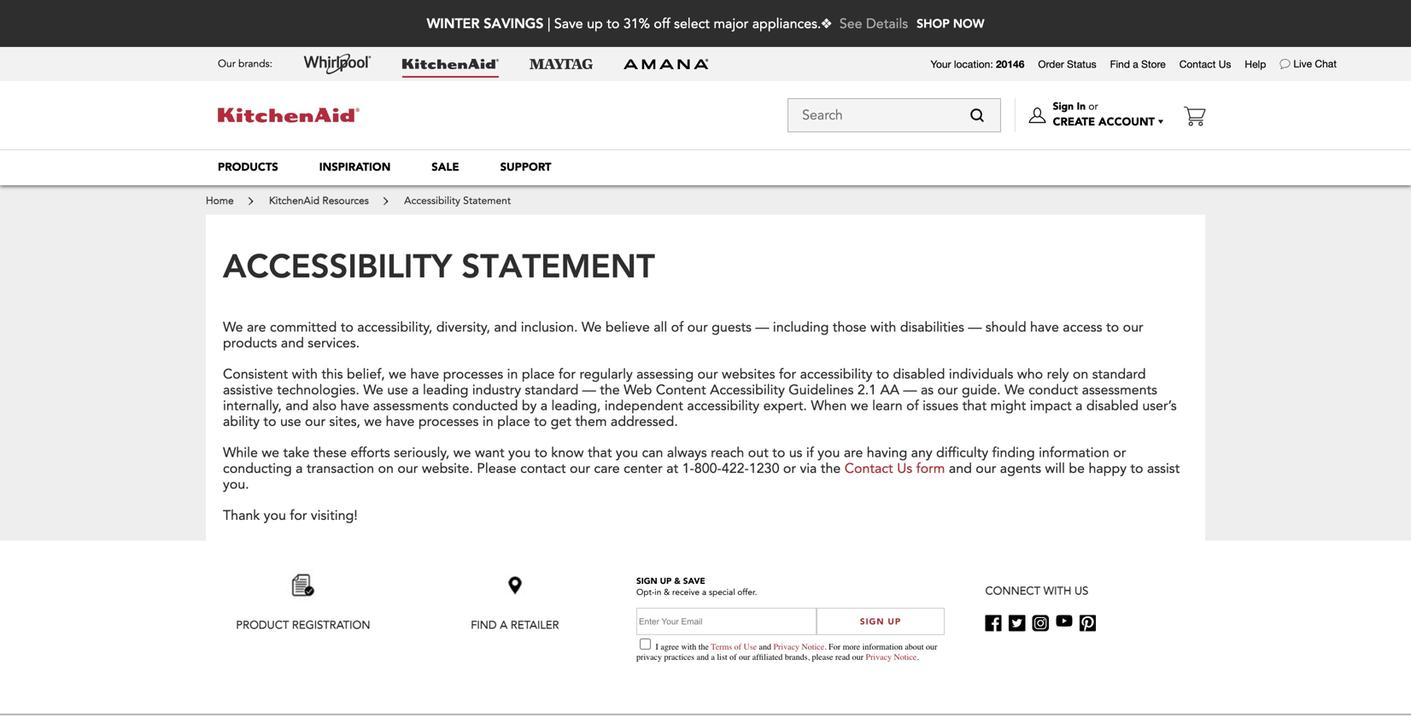 Task type: locate. For each thing, give the bounding box(es) containing it.
1 vertical spatial that
[[588, 444, 612, 463]]

1 vertical spatial of
[[906, 397, 919, 415]]

follow us on instagram image
[[1032, 615, 1049, 632]]

us for contact us
[[1219, 58, 1231, 70]]

that right 'know'
[[588, 444, 612, 463]]

or right be
[[1113, 444, 1126, 463]]

account
[[1098, 114, 1155, 130]]

we
[[223, 318, 243, 337], [582, 318, 602, 337], [363, 381, 383, 400], [1005, 381, 1025, 400]]

statement down support element
[[463, 194, 511, 208]]

our left website.
[[397, 460, 418, 478]]

chat
[[1315, 58, 1337, 70]]

or right in
[[1089, 100, 1098, 114]]

finding
[[992, 444, 1035, 463]]

0 horizontal spatial find
[[471, 618, 497, 633]]

accessibility statement up diversity,
[[223, 244, 655, 286]]

efforts
[[351, 444, 390, 463]]

0 horizontal spatial kitchenaid image
[[218, 108, 360, 122]]

our inside and our agents will be happy to assist you.
[[976, 460, 996, 478]]

find a store link
[[1110, 57, 1166, 71]]

1 horizontal spatial that
[[962, 397, 987, 415]]

menu
[[197, 149, 1214, 185]]

0 vertical spatial on
[[1073, 365, 1088, 384]]

1 horizontal spatial assessments
[[1082, 381, 1157, 400]]

have inside we are committed to accessibility, diversity, and inclusion. we believe all of our guests — including those with disabilities — should have access to our products and services.
[[1030, 318, 1059, 337]]

kitchenaid image down brands:
[[218, 108, 360, 122]]

you left can
[[616, 444, 638, 463]]

find for find a retailer
[[471, 618, 497, 633]]

1 vertical spatial the
[[821, 460, 841, 478]]

0 vertical spatial with
[[870, 318, 896, 337]]

to
[[607, 15, 620, 33], [341, 318, 353, 337], [1106, 318, 1119, 337], [876, 365, 889, 384], [263, 412, 276, 431], [534, 412, 547, 431], [534, 444, 547, 463], [772, 444, 785, 463], [1130, 460, 1143, 478]]

use up take in the bottom of the page
[[280, 412, 301, 431]]

0 vertical spatial contact
[[1179, 58, 1216, 70]]

web
[[624, 381, 652, 400]]

websites
[[722, 365, 775, 384]]

1 horizontal spatial for
[[558, 365, 576, 384]]

will
[[1045, 460, 1065, 478]]

inspiration
[[319, 160, 391, 175]]

and left also
[[285, 397, 309, 415]]

kitchenaid image down winter
[[402, 59, 499, 69]]

find
[[1110, 58, 1130, 70], [471, 618, 497, 633]]

of left as
[[906, 397, 919, 415]]

website.
[[422, 460, 473, 478]]

find a store
[[1110, 58, 1166, 70]]

2 vertical spatial accessibility
[[710, 381, 785, 400]]

accessibility statement
[[404, 194, 511, 208], [223, 244, 655, 286]]

by
[[522, 397, 537, 415]]

1 horizontal spatial kitchenaid image
[[402, 59, 499, 69]]

disabled up issues
[[893, 365, 945, 384]]

accessibility statement down sale element
[[404, 194, 511, 208]]

1 horizontal spatial of
[[906, 397, 919, 415]]

inclusion.
[[521, 318, 578, 337]]

1 horizontal spatial accessibility
[[800, 365, 872, 384]]

we right 'guide.'
[[1005, 381, 1025, 400]]

2 vertical spatial us
[[1075, 584, 1089, 599]]

standard up user's
[[1092, 365, 1146, 384]]

who
[[1017, 365, 1043, 384]]

2 horizontal spatial with
[[1043, 584, 1071, 599]]

we right sites,
[[364, 412, 382, 431]]

always
[[667, 444, 707, 463]]

connect with us
[[985, 584, 1089, 599]]

1 vertical spatial statement
[[462, 244, 655, 286]]

2 horizontal spatial us
[[1219, 58, 1231, 70]]

you right want on the left bottom of the page
[[508, 444, 531, 463]]

to left assist
[[1130, 460, 1143, 478]]

to inside winter savings | save up to 31% off select major appliances.❖ see details shop now
[[607, 15, 620, 33]]

and left services.
[[281, 334, 304, 353]]

the right via
[[821, 460, 841, 478]]

to up learn at the bottom right
[[876, 365, 889, 384]]

accessibility
[[404, 194, 460, 208], [223, 244, 452, 286], [710, 381, 785, 400]]

1 horizontal spatial disabled
[[1086, 397, 1138, 415]]

of right the "all"
[[671, 318, 684, 337]]

statement
[[463, 194, 511, 208], [462, 244, 655, 286]]

kitchenaid resources link
[[269, 194, 372, 208]]

with right those
[[870, 318, 896, 337]]

31%
[[623, 15, 650, 33]]

this
[[321, 365, 343, 384]]

in
[[507, 365, 518, 384], [483, 412, 493, 431]]

committed
[[270, 318, 337, 337]]

with up visit our youtube channel 'image'
[[1043, 584, 1071, 599]]

1 vertical spatial use
[[280, 412, 301, 431]]

find left a
[[471, 618, 497, 633]]

1 horizontal spatial or
[[1089, 100, 1098, 114]]

our left agents
[[976, 460, 996, 478]]

1 vertical spatial are
[[844, 444, 863, 463]]

0 horizontal spatial us
[[897, 460, 912, 478]]

use right belief,
[[387, 381, 408, 400]]

0 horizontal spatial with
[[292, 365, 318, 384]]

accessibility down resources
[[223, 244, 452, 286]]

0 vertical spatial that
[[962, 397, 987, 415]]

0 horizontal spatial use
[[280, 412, 301, 431]]

contact for contact us
[[1179, 58, 1216, 70]]

to left us
[[772, 444, 785, 463]]

1 horizontal spatial in
[[507, 365, 518, 384]]

and right diversity,
[[494, 318, 517, 337]]

conducting
[[223, 460, 292, 478]]

us left help
[[1219, 58, 1231, 70]]

while we take these efforts seriously, we want you to know that you can always reach out to us if you are having any difficulty finding information or conducting a transaction on our website. please contact our care center at 1-800-422-1230 or via the
[[223, 444, 1126, 478]]

diversity,
[[436, 318, 490, 337]]

1 vertical spatial processes
[[418, 412, 479, 431]]

0 horizontal spatial contact
[[844, 460, 893, 478]]

1 horizontal spatial use
[[387, 381, 408, 400]]

have right also
[[340, 397, 369, 415]]

see details link
[[839, 15, 908, 33]]

to left get
[[534, 412, 547, 431]]

any
[[911, 444, 932, 463]]

processes down leading at the bottom
[[418, 412, 479, 431]]

details
[[866, 15, 908, 33]]

use
[[387, 381, 408, 400], [280, 412, 301, 431]]

our right as
[[937, 381, 958, 400]]

disabled left user's
[[1086, 397, 1138, 415]]

0 horizontal spatial in
[[483, 412, 493, 431]]

visit our youtube channel image
[[1056, 615, 1072, 627]]

and right form
[[949, 460, 972, 478]]

sale element
[[432, 160, 459, 175]]

consistent
[[223, 365, 288, 384]]

0 horizontal spatial for
[[290, 507, 307, 525]]

to right the ability on the bottom left
[[263, 412, 276, 431]]

sign
[[1053, 100, 1074, 114]]

place down industry
[[497, 412, 530, 431]]

2 horizontal spatial or
[[1113, 444, 1126, 463]]

home link
[[206, 194, 237, 208]]

0 horizontal spatial of
[[671, 318, 684, 337]]

our left websites
[[697, 365, 718, 384]]

1 vertical spatial accessibility
[[223, 244, 452, 286]]

a left store
[[1133, 58, 1138, 70]]

1 horizontal spatial find
[[1110, 58, 1130, 70]]

0 vertical spatial kitchenaid image
[[402, 59, 499, 69]]

1 horizontal spatial with
[[870, 318, 896, 337]]

our
[[218, 57, 235, 71]]

contact
[[1179, 58, 1216, 70], [844, 460, 893, 478]]

center
[[624, 460, 663, 478]]

and inside the consistent with this belief, we have processes in place for regularly assessing our websites for accessibility to disabled individuals who rely on standard assistive technologies. we use a leading industry standard — the web content accessibility guidelines 2.1 aa — as our guide. we conduct assessments internally, and also have assessments conducted by a leading, independent accessibility expert. when we learn of issues that might impact a disabled user's ability to use our sites, we have processes in place to get them addressed.
[[285, 397, 309, 415]]

with inside the consistent with this belief, we have processes in place for regularly assessing our websites for accessibility to disabled individuals who rely on standard assistive technologies. we use a leading industry standard — the web content accessibility guidelines 2.1 aa — as our guide. we conduct assessments internally, and also have assessments conducted by a leading, independent accessibility expert. when we learn of issues that might impact a disabled user's ability to use our sites, we have processes in place to get them addressed.
[[292, 365, 318, 384]]

find left store
[[1110, 58, 1130, 70]]

take
[[283, 444, 310, 463]]

in up want on the left bottom of the page
[[483, 412, 493, 431]]

our left care
[[570, 460, 590, 478]]

sale
[[432, 160, 459, 175]]

1 vertical spatial contact
[[844, 460, 893, 478]]

product
[[236, 618, 289, 633]]

1 horizontal spatial on
[[1073, 365, 1088, 384]]

order status
[[1038, 58, 1096, 70]]

regularly
[[579, 365, 633, 384]]

accessibility down websites
[[687, 397, 759, 415]]

visit us on pinterest image
[[1080, 615, 1096, 632]]

the left web
[[600, 381, 620, 400]]

in up conducted on the left bottom of the page
[[507, 365, 518, 384]]

standard up get
[[525, 381, 579, 400]]

the
[[600, 381, 620, 400], [821, 460, 841, 478]]

access
[[1063, 318, 1102, 337]]

services.
[[308, 334, 360, 353]]

contact left any
[[844, 460, 893, 478]]

0 vertical spatial are
[[247, 318, 266, 337]]

contact right store
[[1179, 58, 1216, 70]]

1 vertical spatial in
[[483, 412, 493, 431]]

0 vertical spatial find
[[1110, 58, 1130, 70]]

as
[[921, 381, 934, 400]]

are left having
[[844, 444, 863, 463]]

consistent with this belief, we have processes in place for regularly assessing our websites for accessibility to disabled individuals who rely on standard assistive technologies. we use a leading industry standard — the web content accessibility guidelines 2.1 aa — as our guide. we conduct assessments internally, and also have assessments conducted by a leading, independent accessibility expert. when we learn of issues that might impact a disabled user's ability to use our sites, we have processes in place to get them addressed.
[[223, 365, 1177, 431]]

20146
[[996, 58, 1024, 70]]

1 vertical spatial find
[[471, 618, 497, 633]]

— up them
[[582, 381, 596, 400]]

1 horizontal spatial contact
[[1179, 58, 1216, 70]]

have left access in the top of the page
[[1030, 318, 1059, 337]]

via
[[800, 460, 817, 478]]

impact
[[1030, 397, 1072, 415]]

guests
[[712, 318, 752, 337]]

0 vertical spatial the
[[600, 381, 620, 400]]

know
[[551, 444, 584, 463]]

0 horizontal spatial on
[[378, 460, 394, 478]]

are left the committed
[[247, 318, 266, 337]]

processes up conducted on the left bottom of the page
[[443, 365, 503, 384]]

to right access in the top of the page
[[1106, 318, 1119, 337]]

1 horizontal spatial the
[[821, 460, 841, 478]]

0 horizontal spatial the
[[600, 381, 620, 400]]

0 horizontal spatial assessments
[[373, 397, 449, 415]]

— right guests
[[755, 318, 769, 337]]

products
[[218, 160, 278, 175]]

1 vertical spatial disabled
[[1086, 397, 1138, 415]]

us left form
[[897, 460, 912, 478]]

find for find a store
[[1110, 58, 1130, 70]]

care
[[594, 460, 620, 478]]

1 vertical spatial us
[[897, 460, 912, 478]]

assessments up the seriously,
[[373, 397, 449, 415]]

for up leading,
[[558, 365, 576, 384]]

1 vertical spatial on
[[378, 460, 394, 478]]

that down individuals
[[962, 397, 987, 415]]

0 horizontal spatial are
[[247, 318, 266, 337]]

you right thank
[[264, 507, 286, 525]]

amana image
[[624, 58, 709, 70]]

0 vertical spatial of
[[671, 318, 684, 337]]

have down the accessibility,
[[410, 365, 439, 384]]

all
[[654, 318, 667, 337]]

0 horizontal spatial that
[[588, 444, 612, 463]]

us up visit us on pinterest icon
[[1075, 584, 1089, 599]]

for up expert.
[[779, 365, 796, 384]]

assessments right rely
[[1082, 381, 1157, 400]]

maytag image
[[530, 59, 593, 69]]

live
[[1293, 58, 1312, 70]]

accessibility up the when
[[800, 365, 872, 384]]

connect
[[985, 584, 1040, 599]]

kitchenaid image
[[402, 59, 499, 69], [218, 108, 360, 122]]

contact inside contact us link
[[1179, 58, 1216, 70]]

statement up inclusion.
[[462, 244, 655, 286]]

1 horizontal spatial are
[[844, 444, 863, 463]]

processes
[[443, 365, 503, 384], [418, 412, 479, 431]]

accessibility down sale element
[[404, 194, 460, 208]]

aa
[[880, 381, 899, 400]]

we left take in the bottom of the page
[[262, 444, 279, 463]]

on left the seriously,
[[378, 460, 394, 478]]

on right rely
[[1073, 365, 1088, 384]]

or left via
[[783, 460, 796, 478]]

place up by
[[522, 365, 555, 384]]

help link
[[1245, 57, 1266, 71]]

the inside while we take these efforts seriously, we want you to know that you can always reach out to us if you are having any difficulty finding information or conducting a transaction on our website. please contact our care center at 1-800-422-1230 or via the
[[821, 460, 841, 478]]

live chat button
[[1293, 57, 1337, 71]]

with left this
[[292, 365, 318, 384]]

are inside we are committed to accessibility, diversity, and inclusion. we believe all of our guests — including those with disabilities — should have access to our products and services.
[[247, 318, 266, 337]]

2 vertical spatial with
[[1043, 584, 1071, 599]]

on
[[1073, 365, 1088, 384], [378, 460, 394, 478]]

1 vertical spatial accessibility
[[687, 397, 759, 415]]

for left visiting! in the left bottom of the page
[[290, 507, 307, 525]]

sign in or create account
[[1053, 100, 1155, 130]]

accessibility up out
[[710, 381, 785, 400]]

you
[[508, 444, 531, 463], [616, 444, 638, 463], [818, 444, 840, 463], [264, 507, 286, 525]]

1 horizontal spatial standard
[[1092, 365, 1146, 384]]

1 vertical spatial place
[[497, 412, 530, 431]]

our left sites,
[[305, 412, 326, 431]]

are inside while we take these efforts seriously, we want you to know that you can always reach out to us if you are having any difficulty finding information or conducting a transaction on our website. please contact our care center at 1-800-422-1230 or via the
[[844, 444, 863, 463]]

to right up
[[607, 15, 620, 33]]

should
[[986, 318, 1026, 337]]

1 vertical spatial with
[[292, 365, 318, 384]]

contact us form link
[[844, 460, 945, 478]]

to left 'know'
[[534, 444, 547, 463]]

products element
[[218, 160, 278, 175]]

on inside while we take these efforts seriously, we want you to know that you can always reach out to us if you are having any difficulty finding information or conducting a transaction on our website. please contact our care center at 1-800-422-1230 or via the
[[378, 460, 394, 478]]

conducted
[[452, 397, 518, 415]]

the inside the consistent with this belief, we have processes in place for regularly assessing our websites for accessibility to disabled individuals who rely on standard assistive technologies. we use a leading industry standard — the web content accessibility guidelines 2.1 aa — as our guide. we conduct assessments internally, and also have assessments conducted by a leading, independent accessibility expert. when we learn of issues that might impact a disabled user's ability to use our sites, we have processes in place to get them addressed.
[[600, 381, 620, 400]]

of inside the consistent with this belief, we have processes in place for regularly assessing our websites for accessibility to disabled individuals who rely on standard assistive technologies. we use a leading industry standard — the web content accessibility guidelines 2.1 aa — as our guide. we conduct assessments internally, and also have assessments conducted by a leading, independent accessibility expert. when we learn of issues that might impact a disabled user's ability to use our sites, we have processes in place to get them addressed.
[[906, 397, 919, 415]]

a left these
[[296, 460, 303, 478]]

on inside the consistent with this belief, we have processes in place for regularly assessing our websites for accessibility to disabled individuals who rely on standard assistive technologies. we use a leading industry standard — the web content accessibility guidelines 2.1 aa — as our guide. we conduct assessments internally, and also have assessments conducted by a leading, independent accessibility expert. when we learn of issues that might impact a disabled user's ability to use our sites, we have processes in place to get them addressed.
[[1073, 365, 1088, 384]]

2.1
[[857, 381, 876, 400]]

1 vertical spatial kitchenaid image
[[218, 108, 360, 122]]

expert.
[[763, 397, 807, 415]]

0 vertical spatial accessibility
[[800, 365, 872, 384]]

0 horizontal spatial disabled
[[893, 365, 945, 384]]

0 vertical spatial us
[[1219, 58, 1231, 70]]



Task type: vqa. For each thing, say whether or not it's contained in the screenshot.
SUPPORT
yes



Task type: describe. For each thing, give the bounding box(es) containing it.
we left learn at the bottom right
[[851, 397, 868, 415]]

product registration
[[236, 618, 370, 633]]

live chat
[[1293, 58, 1337, 70]]

— left as
[[903, 381, 917, 400]]

thank you for visiting!
[[223, 507, 358, 525]]

conduct
[[1028, 381, 1078, 400]]

see
[[839, 15, 862, 33]]

and our agents will be happy to assist you.
[[223, 460, 1180, 494]]

industry
[[472, 381, 521, 400]]

us for contact us form
[[897, 460, 912, 478]]

we are committed to accessibility, diversity, and inclusion. we believe all of our guests — including those with disabilities — should have access to our products and services.
[[223, 318, 1143, 353]]

to inside and our agents will be happy to assist you.
[[1130, 460, 1143, 478]]

Search search field
[[788, 98, 1001, 132]]

800-
[[694, 460, 722, 478]]

0 horizontal spatial accessibility
[[687, 397, 759, 415]]

we left want on the left bottom of the page
[[453, 444, 471, 463]]

leading,
[[551, 397, 601, 415]]

find a retailer image
[[498, 569, 532, 620]]

— left should
[[968, 318, 982, 337]]

brands:
[[238, 57, 272, 71]]

inspiration element
[[319, 160, 391, 175]]

0 vertical spatial place
[[522, 365, 555, 384]]

follow us on facebook image
[[985, 615, 1002, 632]]

can
[[642, 444, 663, 463]]

major
[[714, 15, 748, 33]]

appliances.❖
[[752, 15, 832, 33]]

a inside while we take these efforts seriously, we want you to know that you can always reach out to us if you are having any difficulty finding information or conducting a transaction on our website. please contact our care center at 1-800-422-1230 or via the
[[296, 460, 303, 478]]

we right this
[[363, 381, 383, 400]]

have up the seriously,
[[386, 412, 415, 431]]

savings
[[484, 14, 544, 32]]

that inside the consistent with this belief, we have processes in place for regularly assessing our websites for accessibility to disabled individuals who rely on standard assistive technologies. we use a leading industry standard — the web content accessibility guidelines 2.1 aa — as our guide. we conduct assessments internally, and also have assessments conducted by a leading, independent accessibility expert. when we learn of issues that might impact a disabled user's ability to use our sites, we have processes in place to get them addressed.
[[962, 397, 987, 415]]

winter savings | save up to 31% off select major appliances.❖ see details shop now
[[427, 14, 984, 33]]

0 horizontal spatial or
[[783, 460, 796, 478]]

those
[[833, 318, 867, 337]]

in
[[1077, 100, 1086, 114]]

shop
[[917, 15, 950, 31]]

product registration link
[[197, 569, 409, 633]]

seriously,
[[394, 444, 450, 463]]

a
[[500, 618, 508, 633]]

a left leading at the bottom
[[412, 381, 419, 400]]

0 horizontal spatial standard
[[525, 381, 579, 400]]

rely
[[1047, 365, 1069, 384]]

status
[[1067, 58, 1096, 70]]

accessibility inside the consistent with this belief, we have processes in place for regularly assessing our websites for accessibility to disabled individuals who rely on standard assistive technologies. we use a leading industry standard — the web content accessibility guidelines 2.1 aa — as our guide. we conduct assessments internally, and also have assessments conducted by a leading, independent accessibility expert. when we learn of issues that might impact a disabled user's ability to use our sites, we have processes in place to get them addressed.
[[710, 381, 785, 400]]

your location: 20146
[[931, 58, 1024, 70]]

resources
[[322, 194, 369, 208]]

guide.
[[962, 381, 1001, 400]]

we right belief,
[[389, 365, 407, 384]]

create
[[1053, 114, 1095, 130]]

having
[[867, 444, 907, 463]]

0 vertical spatial use
[[387, 381, 408, 400]]

assist
[[1147, 460, 1180, 478]]

a inside find a store link
[[1133, 58, 1138, 70]]

save
[[554, 15, 583, 33]]

registration
[[292, 618, 370, 633]]

2 horizontal spatial for
[[779, 365, 796, 384]]

while
[[223, 444, 258, 463]]

location:
[[954, 58, 993, 70]]

menu containing products
[[197, 149, 1214, 185]]

believe
[[606, 318, 650, 337]]

0 vertical spatial statement
[[463, 194, 511, 208]]

out
[[748, 444, 769, 463]]

we up consistent
[[223, 318, 243, 337]]

leading
[[423, 381, 468, 400]]

internally,
[[223, 397, 282, 415]]

that inside while we take these efforts seriously, we want you to know that you can always reach out to us if you are having any difficulty finding information or conducting a transaction on our website. please contact our care center at 1-800-422-1230 or via the
[[588, 444, 612, 463]]

transaction
[[307, 460, 374, 478]]

might
[[990, 397, 1026, 415]]

ability
[[223, 412, 260, 431]]

addressed.
[[611, 412, 678, 431]]

guidelines
[[789, 381, 854, 400]]

kitchenaid resources
[[269, 194, 369, 208]]

0 vertical spatial accessibility statement
[[404, 194, 511, 208]]

our left guests
[[687, 318, 708, 337]]

to right the committed
[[341, 318, 353, 337]]

contact us link
[[1179, 57, 1231, 71]]

1 horizontal spatial us
[[1075, 584, 1089, 599]]

learn
[[872, 397, 903, 415]]

select
[[674, 15, 710, 33]]

these
[[313, 444, 347, 463]]

visiting!
[[311, 507, 358, 525]]

your
[[931, 58, 951, 70]]

information
[[1039, 444, 1109, 463]]

content
[[656, 381, 706, 400]]

product registration image
[[286, 569, 320, 620]]

off
[[654, 15, 670, 33]]

a right by
[[540, 397, 548, 415]]

0 vertical spatial in
[[507, 365, 518, 384]]

assessing
[[636, 365, 694, 384]]

we left believe
[[582, 318, 602, 337]]

1 vertical spatial accessibility statement
[[223, 244, 655, 286]]

order
[[1038, 58, 1064, 70]]

0 vertical spatial processes
[[443, 365, 503, 384]]

belief,
[[347, 365, 385, 384]]

of inside we are committed to accessibility, diversity, and inclusion. we believe all of our guests — including those with disabilities — should have access to our products and services.
[[671, 318, 684, 337]]

contact us form
[[844, 460, 945, 478]]

contact for contact us form
[[844, 460, 893, 478]]

agents
[[1000, 460, 1041, 478]]

help
[[1245, 58, 1266, 70]]

with inside we are committed to accessibility, diversity, and inclusion. we believe all of our guests — including those with disabilities — should have access to our products and services.
[[870, 318, 896, 337]]

winter
[[427, 14, 480, 32]]

or inside sign in or create account
[[1089, 100, 1098, 114]]

whirlpool image
[[303, 54, 372, 74]]

user's
[[1142, 397, 1177, 415]]

disabilities
[[900, 318, 964, 337]]

individuals
[[949, 365, 1013, 384]]

if
[[806, 444, 814, 463]]

with for connect with us
[[1043, 584, 1071, 599]]

retailer
[[511, 618, 559, 633]]

when
[[811, 397, 847, 415]]

our right access in the top of the page
[[1123, 318, 1143, 337]]

and inside and our agents will be happy to assist you.
[[949, 460, 972, 478]]

independent
[[605, 397, 683, 415]]

happy
[[1089, 460, 1127, 478]]

|
[[547, 15, 550, 33]]

thank
[[223, 507, 260, 525]]

find a retailer link
[[409, 569, 621, 633]]

follow us on twitter image
[[1009, 615, 1025, 632]]

a right impact
[[1075, 397, 1083, 415]]

you right if on the bottom of page
[[818, 444, 840, 463]]

0 vertical spatial accessibility
[[404, 194, 460, 208]]

contact us
[[1179, 58, 1231, 70]]

with for consistent with this belief, we have processes in place for regularly assessing our websites for accessibility to disabled individuals who rely on standard assistive technologies. we use a leading industry standard — the web content accessibility guidelines 2.1 aa — as our guide. we conduct assessments internally, and also have assessments conducted by a leading, independent accessibility expert. when we learn of issues that might impact a disabled user's ability to use our sites, we have processes in place to get them addressed.
[[292, 365, 318, 384]]

shop now link
[[917, 2, 984, 45]]

0 vertical spatial disabled
[[893, 365, 945, 384]]

support element
[[500, 160, 551, 175]]

assistive
[[223, 381, 273, 400]]

them
[[575, 412, 607, 431]]



